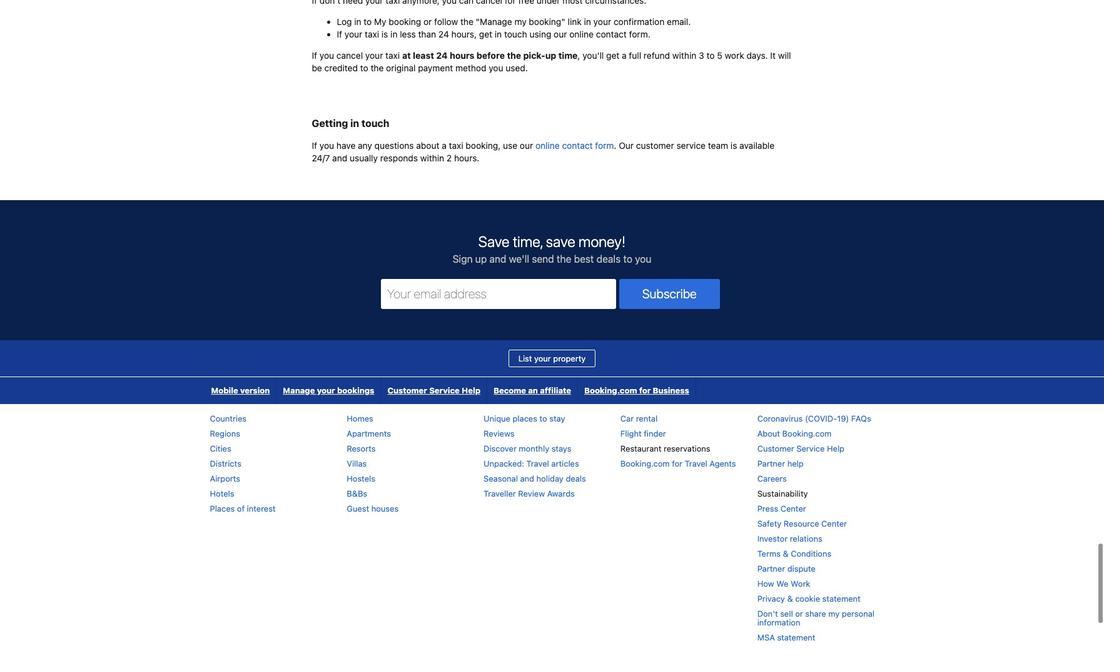 Task type: locate. For each thing, give the bounding box(es) containing it.
1 vertical spatial for
[[672, 458, 683, 468]]

email.
[[667, 16, 691, 27]]

center up resource
[[781, 503, 806, 513]]

partner
[[757, 458, 785, 468], [757, 563, 785, 573]]

taxi down my
[[365, 29, 379, 40]]

coronavirus (covid-19) faqs link
[[757, 413, 871, 423]]

is down my
[[382, 29, 388, 40]]

getting in touch
[[312, 117, 389, 129]]

you up subscribe
[[635, 253, 651, 264]]

if down log on the top of the page
[[337, 29, 342, 40]]

1 horizontal spatial deals
[[597, 253, 621, 264]]

touch left using
[[504, 29, 527, 40]]

full
[[629, 50, 641, 61]]

and
[[332, 152, 347, 163], [489, 253, 506, 264], [520, 473, 534, 483]]

online down link in the right of the page
[[569, 29, 594, 40]]

you inside , you'll get a full refund within 3 to 5 work days. it will be credited to the original payment method you used.
[[489, 63, 503, 73]]

my
[[515, 16, 527, 27], [828, 608, 840, 618]]

is right the team
[[731, 140, 737, 150]]

0 vertical spatial our
[[554, 29, 567, 40]]

1 horizontal spatial is
[[731, 140, 737, 150]]

for left business
[[639, 385, 651, 395]]

and up traveller review awards link
[[520, 473, 534, 483]]

contact left form
[[562, 140, 593, 150]]

to down cancel on the left top of page
[[360, 63, 368, 73]]

&
[[783, 548, 789, 558], [787, 593, 793, 603]]

1 horizontal spatial travel
[[685, 458, 707, 468]]

your right manage
[[317, 385, 335, 395]]

1 vertical spatial customer service help link
[[757, 443, 845, 453]]

investor
[[757, 533, 788, 543]]

1 horizontal spatial up
[[545, 50, 556, 61]]

0 vertical spatial or
[[424, 16, 432, 27]]

airports
[[210, 473, 240, 483]]

0 horizontal spatial get
[[479, 29, 492, 40]]

1 vertical spatial get
[[606, 50, 620, 61]]

service inside coronavirus (covid-19) faqs about booking.com customer service help partner help careers sustainability press center safety resource center investor relations terms & conditions partner dispute how we work privacy & cookie statement don't sell or share my personal information msa statement
[[797, 443, 825, 453]]

places of interest link
[[210, 503, 276, 513]]

my right share
[[828, 608, 840, 618]]

help left become
[[462, 385, 480, 395]]

terms
[[757, 548, 781, 558]]

will
[[778, 50, 791, 61]]

2 vertical spatial and
[[520, 473, 534, 483]]

0 horizontal spatial help
[[462, 385, 480, 395]]

booking.com inside car rental flight finder restaurant reservations booking.com for travel agents
[[621, 458, 670, 468]]

1 partner from the top
[[757, 458, 785, 468]]

become an affiliate
[[494, 385, 571, 395]]

a right about
[[442, 140, 447, 150]]

stays
[[552, 443, 571, 453]]

an
[[528, 385, 538, 395]]

0 vertical spatial taxi
[[365, 29, 379, 40]]

get inside log in to my booking or follow the "manage my booking" link in your confirmation email. if your taxi is in less than 24 hours, get in touch using our online contact form.
[[479, 29, 492, 40]]

1 vertical spatial within
[[420, 152, 444, 163]]

"manage
[[476, 16, 512, 27]]

0 horizontal spatial taxi
[[365, 29, 379, 40]]

deals
[[597, 253, 621, 264], [566, 473, 586, 483]]

1 vertical spatial help
[[827, 443, 845, 453]]

0 vertical spatial up
[[545, 50, 556, 61]]

0 horizontal spatial up
[[475, 253, 487, 264]]

b&bs link
[[347, 488, 367, 498]]

1 vertical spatial taxi
[[385, 50, 400, 61]]

online right use
[[535, 140, 560, 150]]

in down "manage at left
[[495, 29, 502, 40]]

to left 5
[[707, 50, 715, 61]]

traveller review awards link
[[484, 488, 575, 498]]

you up be
[[320, 50, 334, 61]]

and down have
[[332, 152, 347, 163]]

0 vertical spatial if
[[337, 29, 342, 40]]

to down money!
[[623, 253, 632, 264]]

1 horizontal spatial or
[[795, 608, 803, 618]]

method
[[455, 63, 486, 73]]

houses
[[371, 503, 399, 513]]

within left 3
[[672, 50, 696, 61]]

business
[[653, 385, 689, 395]]

than
[[418, 29, 436, 40]]

booking.com up car
[[584, 385, 637, 395]]

1 horizontal spatial service
[[797, 443, 825, 453]]

0 horizontal spatial within
[[420, 152, 444, 163]]

or right sell
[[795, 608, 803, 618]]

0 horizontal spatial my
[[515, 16, 527, 27]]

1 vertical spatial booking.com
[[782, 428, 832, 438]]

our
[[619, 140, 634, 150]]

1 vertical spatial touch
[[362, 117, 389, 129]]

list your property
[[518, 353, 586, 363]]

0 vertical spatial contact
[[596, 29, 627, 40]]

customer right bookings
[[388, 385, 427, 395]]

or up than at the left top of the page
[[424, 16, 432, 27]]

manage your bookings
[[283, 385, 374, 395]]

subscribe button
[[619, 279, 720, 309]]

1 horizontal spatial a
[[622, 50, 627, 61]]

within
[[672, 50, 696, 61], [420, 152, 444, 163]]

if inside log in to my booking or follow the "manage my booking" link in your confirmation email. if your taxi is in less than 24 hours, get in touch using our online contact form.
[[337, 29, 342, 40]]

Your email address email field
[[381, 279, 616, 309]]

navigation
[[205, 377, 696, 404]]

1 horizontal spatial for
[[672, 458, 683, 468]]

0 vertical spatial and
[[332, 152, 347, 163]]

navigation inside save time, save money! footer
[[205, 377, 696, 404]]

0 horizontal spatial online
[[535, 140, 560, 150]]

0 vertical spatial booking.com
[[584, 385, 637, 395]]

credited
[[324, 63, 358, 73]]

you down before at left top
[[489, 63, 503, 73]]

review
[[518, 488, 545, 498]]

customer service help link for become an affiliate
[[381, 377, 487, 404]]

2 travel from the left
[[685, 458, 707, 468]]

navigation containing mobile version
[[205, 377, 696, 404]]

customer service help link for partner help
[[757, 443, 845, 453]]

1 vertical spatial a
[[442, 140, 447, 150]]

2 partner from the top
[[757, 563, 785, 573]]

0 vertical spatial customer
[[388, 385, 427, 395]]

0 horizontal spatial statement
[[777, 632, 815, 642]]

get right the you'll
[[606, 50, 620, 61]]

the left original
[[371, 63, 384, 73]]

1 horizontal spatial customer service help link
[[757, 443, 845, 453]]

1 vertical spatial our
[[520, 140, 533, 150]]

homes apartments resorts villas hostels b&bs guest houses
[[347, 413, 399, 513]]

& up sell
[[787, 593, 793, 603]]

msa
[[757, 632, 775, 642]]

1 horizontal spatial touch
[[504, 29, 527, 40]]

for inside car rental flight finder restaurant reservations booking.com for travel agents
[[672, 458, 683, 468]]

our down booking"
[[554, 29, 567, 40]]

1 vertical spatial partner
[[757, 563, 785, 573]]

1 horizontal spatial statement
[[822, 593, 861, 603]]

you up 24/7
[[320, 140, 334, 150]]

about
[[757, 428, 780, 438]]

2 vertical spatial taxi
[[449, 140, 463, 150]]

within inside , you'll get a full refund within 3 to 5 work days. it will be credited to the original payment method you used.
[[672, 50, 696, 61]]

deals down articles
[[566, 473, 586, 483]]

0 horizontal spatial service
[[429, 385, 460, 395]]

partner down terms
[[757, 563, 785, 573]]

finder
[[644, 428, 666, 438]]

0 vertical spatial customer service help link
[[381, 377, 487, 404]]

time,
[[513, 232, 543, 250]]

0 horizontal spatial travel
[[526, 458, 549, 468]]

and down save
[[489, 253, 506, 264]]

safety
[[757, 518, 782, 528]]

or inside log in to my booking or follow the "manage my booking" link in your confirmation email. if your taxi is in less than 24 hours, get in touch using our online contact form.
[[424, 16, 432, 27]]

0 horizontal spatial is
[[382, 29, 388, 40]]

0 vertical spatial statement
[[822, 593, 861, 603]]

5
[[717, 50, 722, 61]]

0 horizontal spatial customer
[[388, 385, 427, 395]]

service
[[429, 385, 460, 395], [797, 443, 825, 453]]

1 horizontal spatial taxi
[[385, 50, 400, 61]]

booking.com down restaurant
[[621, 458, 670, 468]]

money!
[[579, 232, 626, 250]]

any
[[358, 140, 372, 150]]

1 horizontal spatial contact
[[596, 29, 627, 40]]

up inside the save time, save money! sign up and we'll send the best deals to you
[[475, 253, 487, 264]]

0 vertical spatial service
[[429, 385, 460, 395]]

2 vertical spatial if
[[312, 140, 317, 150]]

1 horizontal spatial get
[[606, 50, 620, 61]]

taxi left at
[[385, 50, 400, 61]]

get down "manage at left
[[479, 29, 492, 40]]

sign
[[453, 253, 473, 264]]

how
[[757, 578, 774, 588]]

deals inside unique places to stay reviews discover monthly stays unpacked: travel articles seasonal and holiday deals traveller review awards
[[566, 473, 586, 483]]

you inside the save time, save money! sign up and we'll send the best deals to you
[[635, 253, 651, 264]]

1 vertical spatial service
[[797, 443, 825, 453]]

up left 'time'
[[545, 50, 556, 61]]

your right cancel on the left top of page
[[365, 50, 383, 61]]

1 horizontal spatial customer
[[757, 443, 794, 453]]

in left less
[[390, 29, 398, 40]]

1 horizontal spatial center
[[821, 518, 847, 528]]

to
[[364, 16, 372, 27], [707, 50, 715, 61], [360, 63, 368, 73], [623, 253, 632, 264], [540, 413, 547, 423]]

your inside navigation
[[317, 385, 335, 395]]

0 vertical spatial 24
[[438, 29, 449, 40]]

0 horizontal spatial for
[[639, 385, 651, 395]]

customer up partner help "link"
[[757, 443, 794, 453]]

if up 24/7
[[312, 140, 317, 150]]

1 vertical spatial center
[[821, 518, 847, 528]]

my right "manage at left
[[515, 16, 527, 27]]

restaurant reservations link
[[621, 443, 710, 453]]

regions link
[[210, 428, 240, 438]]

1 horizontal spatial our
[[554, 29, 567, 40]]

to left stay
[[540, 413, 547, 423]]

contact inside log in to my booking or follow the "manage my booking" link in your confirmation email. if your taxi is in less than 24 hours, get in touch using our online contact form.
[[596, 29, 627, 40]]

unique places to stay link
[[484, 413, 565, 423]]

our right use
[[520, 140, 533, 150]]

customer service help
[[388, 385, 480, 395]]

1 vertical spatial online
[[535, 140, 560, 150]]

24 down follow
[[438, 29, 449, 40]]

time
[[558, 50, 578, 61]]

help
[[462, 385, 480, 395], [827, 443, 845, 453]]

we'll
[[509, 253, 529, 264]]

to inside the save time, save money! sign up and we'll send the best deals to you
[[623, 253, 632, 264]]

0 vertical spatial for
[[639, 385, 651, 395]]

1 vertical spatial up
[[475, 253, 487, 264]]

msa statement link
[[757, 632, 815, 642]]

0 vertical spatial touch
[[504, 29, 527, 40]]

0 vertical spatial center
[[781, 503, 806, 513]]

24 up payment
[[436, 50, 448, 61]]

contact up the you'll
[[596, 29, 627, 40]]

countries link
[[210, 413, 247, 423]]

in right log on the top of the page
[[354, 16, 361, 27]]

0 horizontal spatial and
[[332, 152, 347, 163]]

0 vertical spatial online
[[569, 29, 594, 40]]

up right sign
[[475, 253, 487, 264]]

0 vertical spatial within
[[672, 50, 696, 61]]

careers link
[[757, 473, 787, 483]]

for
[[639, 385, 651, 395], [672, 458, 683, 468]]

0 horizontal spatial contact
[[562, 140, 593, 150]]

touch
[[504, 29, 527, 40], [362, 117, 389, 129]]

& up partner dispute link
[[783, 548, 789, 558]]

1 horizontal spatial within
[[672, 50, 696, 61]]

discover
[[484, 443, 517, 453]]

0 vertical spatial get
[[479, 29, 492, 40]]

holiday
[[536, 473, 564, 483]]

0 horizontal spatial touch
[[362, 117, 389, 129]]

a left full
[[622, 50, 627, 61]]

2 horizontal spatial and
[[520, 473, 534, 483]]

1 travel from the left
[[526, 458, 549, 468]]

your down log on the top of the page
[[345, 29, 362, 40]]

booking.com for business link
[[578, 377, 696, 404]]

unique
[[484, 413, 510, 423]]

touch up any
[[362, 117, 389, 129]]

airports link
[[210, 473, 240, 483]]

0 horizontal spatial or
[[424, 16, 432, 27]]

0 vertical spatial is
[[382, 29, 388, 40]]

to left my
[[364, 16, 372, 27]]

best
[[574, 253, 594, 264]]

0 vertical spatial my
[[515, 16, 527, 27]]

1 vertical spatial deals
[[566, 473, 586, 483]]

my
[[374, 16, 386, 27]]

hours,
[[451, 29, 477, 40]]

help down 19) at the right bottom of page
[[827, 443, 845, 453]]

2 vertical spatial booking.com
[[621, 458, 670, 468]]

villas link
[[347, 458, 367, 468]]

1 horizontal spatial online
[[569, 29, 594, 40]]

guest houses link
[[347, 503, 399, 513]]

1 vertical spatial statement
[[777, 632, 815, 642]]

statement down the information
[[777, 632, 815, 642]]

1 vertical spatial if
[[312, 50, 317, 61]]

0 horizontal spatial deals
[[566, 473, 586, 483]]

the up used.
[[507, 50, 521, 61]]

online inside log in to my booking or follow the "manage my booking" link in your confirmation email. if your taxi is in less than 24 hours, get in touch using our online contact form.
[[569, 29, 594, 40]]

0 vertical spatial deals
[[597, 253, 621, 264]]

taxi up "2" on the left of page
[[449, 140, 463, 150]]

the up "hours,"
[[460, 16, 473, 27]]

coronavirus (covid-19) faqs about booking.com customer service help partner help careers sustainability press center safety resource center investor relations terms & conditions partner dispute how we work privacy & cookie statement don't sell or share my personal information msa statement
[[757, 413, 875, 642]]

in
[[354, 16, 361, 27], [584, 16, 591, 27], [390, 29, 398, 40], [495, 29, 502, 40], [350, 117, 359, 129]]

if up be
[[312, 50, 317, 61]]

within down about
[[420, 152, 444, 163]]

booking.com
[[584, 385, 637, 395], [782, 428, 832, 438], [621, 458, 670, 468]]

1 vertical spatial &
[[787, 593, 793, 603]]

responds
[[380, 152, 418, 163]]

traveller
[[484, 488, 516, 498]]

follow
[[434, 16, 458, 27]]

guest
[[347, 503, 369, 513]]

1 vertical spatial my
[[828, 608, 840, 618]]

1 vertical spatial and
[[489, 253, 506, 264]]

resource
[[784, 518, 819, 528]]

travel up 'seasonal and holiday deals' link
[[526, 458, 549, 468]]

the inside the save time, save money! sign up and we'll send the best deals to you
[[557, 253, 571, 264]]

partner up careers
[[757, 458, 785, 468]]

booking.com down coronavirus (covid-19) faqs link
[[782, 428, 832, 438]]

center up 'relations'
[[821, 518, 847, 528]]

0 horizontal spatial customer service help link
[[381, 377, 487, 404]]

and inside . our customer service team is available 24/7 and usually responds within 2 hours.
[[332, 152, 347, 163]]

, you'll get a full refund within 3 to 5 work days. it will be credited to the original payment method you used.
[[312, 50, 791, 73]]

,
[[578, 50, 580, 61]]

taxi inside log in to my booking or follow the "manage my booking" link in your confirmation email. if your taxi is in less than 24 hours, get in touch using our online contact form.
[[365, 29, 379, 40]]

the down save
[[557, 253, 571, 264]]

a
[[622, 50, 627, 61], [442, 140, 447, 150]]

1 vertical spatial is
[[731, 140, 737, 150]]

0 vertical spatial partner
[[757, 458, 785, 468]]

my inside coronavirus (covid-19) faqs about booking.com customer service help partner help careers sustainability press center safety resource center investor relations terms & conditions partner dispute how we work privacy & cookie statement don't sell or share my personal information msa statement
[[828, 608, 840, 618]]

1 vertical spatial customer
[[757, 443, 794, 453]]

save time, save money! sign up and we'll send the best deals to you
[[453, 232, 651, 264]]

deals down money!
[[597, 253, 621, 264]]

you'll
[[583, 50, 604, 61]]

1 horizontal spatial help
[[827, 443, 845, 453]]

1 horizontal spatial and
[[489, 253, 506, 264]]

for down reservations
[[672, 458, 683, 468]]

1 horizontal spatial my
[[828, 608, 840, 618]]

how we work link
[[757, 578, 810, 588]]

0 horizontal spatial center
[[781, 503, 806, 513]]

statement up "personal"
[[822, 593, 861, 603]]

0 vertical spatial a
[[622, 50, 627, 61]]

car rental flight finder restaurant reservations booking.com for travel agents
[[621, 413, 736, 468]]

travel down reservations
[[685, 458, 707, 468]]



Task type: describe. For each thing, give the bounding box(es) containing it.
available
[[740, 140, 775, 150]]

help inside coronavirus (covid-19) faqs about booking.com customer service help partner help careers sustainability press center safety resource center investor relations terms & conditions partner dispute how we work privacy & cookie statement don't sell or share my personal information msa statement
[[827, 443, 845, 453]]

customer
[[636, 140, 674, 150]]

reservations
[[664, 443, 710, 453]]

to inside unique places to stay reviews discover monthly stays unpacked: travel articles seasonal and holiday deals traveller review awards
[[540, 413, 547, 423]]

and inside the save time, save money! sign up and we'll send the best deals to you
[[489, 253, 506, 264]]

your right list
[[534, 353, 551, 363]]

countries
[[210, 413, 247, 423]]

2
[[447, 152, 452, 163]]

affiliate
[[540, 385, 571, 395]]

travel inside unique places to stay reviews discover monthly stays unpacked: travel articles seasonal and holiday deals traveller review awards
[[526, 458, 549, 468]]

save
[[546, 232, 575, 250]]

save time, save money! footer
[[0, 199, 1104, 648]]

of
[[237, 503, 245, 513]]

subscribe
[[642, 286, 697, 301]]

(covid-
[[805, 413, 837, 423]]

is inside . our customer service team is available 24/7 and usually responds within 2 hours.
[[731, 140, 737, 150]]

form.
[[629, 29, 650, 40]]

seasonal and holiday deals link
[[484, 473, 586, 483]]

information
[[757, 617, 800, 627]]

log
[[337, 16, 352, 27]]

the inside , you'll get a full refund within 3 to 5 work days. it will be credited to the original payment method you used.
[[371, 63, 384, 73]]

it
[[770, 50, 776, 61]]

districts link
[[210, 458, 241, 468]]

sustainability
[[757, 488, 808, 498]]

link
[[568, 16, 582, 27]]

help
[[787, 458, 804, 468]]

countries regions cities districts airports hotels places of interest
[[210, 413, 276, 513]]

payment
[[418, 63, 453, 73]]

manage your bookings link
[[277, 377, 381, 404]]

articles
[[551, 458, 579, 468]]

get inside , you'll get a full refund within 3 to 5 work days. it will be credited to the original payment method you used.
[[606, 50, 620, 61]]

touch inside log in to my booking or follow the "manage my booking" link in your confirmation email. if your taxi is in less than 24 hours, get in touch using our online contact form.
[[504, 29, 527, 40]]

car
[[621, 413, 634, 423]]

relations
[[790, 533, 822, 543]]

awards
[[547, 488, 575, 498]]

help inside navigation
[[462, 385, 480, 395]]

log in to my booking or follow the "manage my booking" link in your confirmation email. if your taxi is in less than 24 hours, get in touch using our online contact form.
[[337, 16, 691, 40]]

travel inside car rental flight finder restaurant reservations booking.com for travel agents
[[685, 458, 707, 468]]

become
[[494, 385, 526, 395]]

about booking.com link
[[757, 428, 832, 438]]

booking"
[[529, 16, 565, 27]]

deals inside the save time, save money! sign up and we'll send the best deals to you
[[597, 253, 621, 264]]

if you have any questions about a taxi booking, use our online contact form
[[312, 140, 614, 150]]

we
[[776, 578, 788, 588]]

personal
[[842, 608, 875, 618]]

0 vertical spatial &
[[783, 548, 789, 558]]

24 inside log in to my booking or follow the "manage my booking" link in your confirmation email. if your taxi is in less than 24 hours, get in touch using our online contact form.
[[438, 29, 449, 40]]

the inside log in to my booking or follow the "manage my booking" link in your confirmation email. if your taxi is in less than 24 hours, get in touch using our online contact form.
[[460, 16, 473, 27]]

if for have
[[312, 140, 317, 150]]

or inside coronavirus (covid-19) faqs about booking.com customer service help partner help careers sustainability press center safety resource center investor relations terms & conditions partner dispute how we work privacy & cookie statement don't sell or share my personal information msa statement
[[795, 608, 803, 618]]

used.
[[506, 63, 528, 73]]

1 vertical spatial contact
[[562, 140, 593, 150]]

a inside , you'll get a full refund within 3 to 5 work days. it will be credited to the original payment method you used.
[[622, 50, 627, 61]]

cookie
[[795, 593, 820, 603]]

terms & conditions link
[[757, 548, 832, 558]]

0 horizontal spatial our
[[520, 140, 533, 150]]

service inside navigation
[[429, 385, 460, 395]]

if you cancel your taxi at least 24 hours before the pick-up time
[[312, 50, 578, 61]]

19)
[[837, 413, 849, 423]]

refund
[[644, 50, 670, 61]]

about
[[416, 140, 439, 150]]

our inside log in to my booking or follow the "manage my booking" link in your confirmation email. if your taxi is in less than 24 hours, get in touch using our online contact form.
[[554, 29, 567, 40]]

1 vertical spatial 24
[[436, 50, 448, 61]]

hours.
[[454, 152, 479, 163]]

is inside log in to my booking or follow the "manage my booking" link in your confirmation email. if your taxi is in less than 24 hours, get in touch using our online contact form.
[[382, 29, 388, 40]]

interest
[[247, 503, 276, 513]]

press
[[757, 503, 778, 513]]

use
[[503, 140, 517, 150]]

share
[[805, 608, 826, 618]]

mobile version link
[[205, 377, 276, 404]]

in right link in the right of the page
[[584, 16, 591, 27]]

least
[[413, 50, 434, 61]]

privacy & cookie statement link
[[757, 593, 861, 603]]

cancel
[[336, 50, 363, 61]]

manage
[[283, 385, 315, 395]]

mobile version
[[211, 385, 270, 395]]

booking
[[389, 16, 421, 27]]

partner help link
[[757, 458, 804, 468]]

mobile
[[211, 385, 238, 395]]

don't sell or share my personal information link
[[757, 608, 875, 627]]

pick-
[[523, 50, 545, 61]]

0 horizontal spatial a
[[442, 140, 447, 150]]

original
[[386, 63, 416, 73]]

questions
[[374, 140, 414, 150]]

reviews link
[[484, 428, 515, 438]]

booking.com inside navigation
[[584, 385, 637, 395]]

bookings
[[337, 385, 374, 395]]

hostels
[[347, 473, 375, 483]]

be
[[312, 63, 322, 73]]

villas
[[347, 458, 367, 468]]

cities
[[210, 443, 231, 453]]

coronavirus
[[757, 413, 803, 423]]

car rental link
[[621, 413, 658, 423]]

stay
[[549, 413, 565, 423]]

places
[[210, 503, 235, 513]]

before
[[477, 50, 505, 61]]

faqs
[[851, 413, 871, 423]]

team
[[708, 140, 728, 150]]

my inside log in to my booking or follow the "manage my booking" link in your confirmation email. if your taxi is in less than 24 hours, get in touch using our online contact form.
[[515, 16, 527, 27]]

if for cancel
[[312, 50, 317, 61]]

using
[[530, 29, 551, 40]]

2 horizontal spatial taxi
[[449, 140, 463, 150]]

investor relations link
[[757, 533, 822, 543]]

your right link in the right of the page
[[593, 16, 611, 27]]

press center link
[[757, 503, 806, 513]]

places
[[513, 413, 537, 423]]

apartments link
[[347, 428, 391, 438]]

in up have
[[350, 117, 359, 129]]

within inside . our customer service team is available 24/7 and usually responds within 2 hours.
[[420, 152, 444, 163]]

customer inside navigation
[[388, 385, 427, 395]]

to inside log in to my booking or follow the "manage my booking" link in your confirmation email. if your taxi is in less than 24 hours, get in touch using our online contact form.
[[364, 16, 372, 27]]

agents
[[710, 458, 736, 468]]

customer inside coronavirus (covid-19) faqs about booking.com customer service help partner help careers sustainability press center safety resource center investor relations terms & conditions partner dispute how we work privacy & cookie statement don't sell or share my personal information msa statement
[[757, 443, 794, 453]]

and inside unique places to stay reviews discover monthly stays unpacked: travel articles seasonal and holiday deals traveller review awards
[[520, 473, 534, 483]]

booking.com inside coronavirus (covid-19) faqs about booking.com customer service help partner help careers sustainability press center safety resource center investor relations terms & conditions partner dispute how we work privacy & cookie statement don't sell or share my personal information msa statement
[[782, 428, 832, 438]]



Task type: vqa. For each thing, say whether or not it's contained in the screenshot.
Taxi
yes



